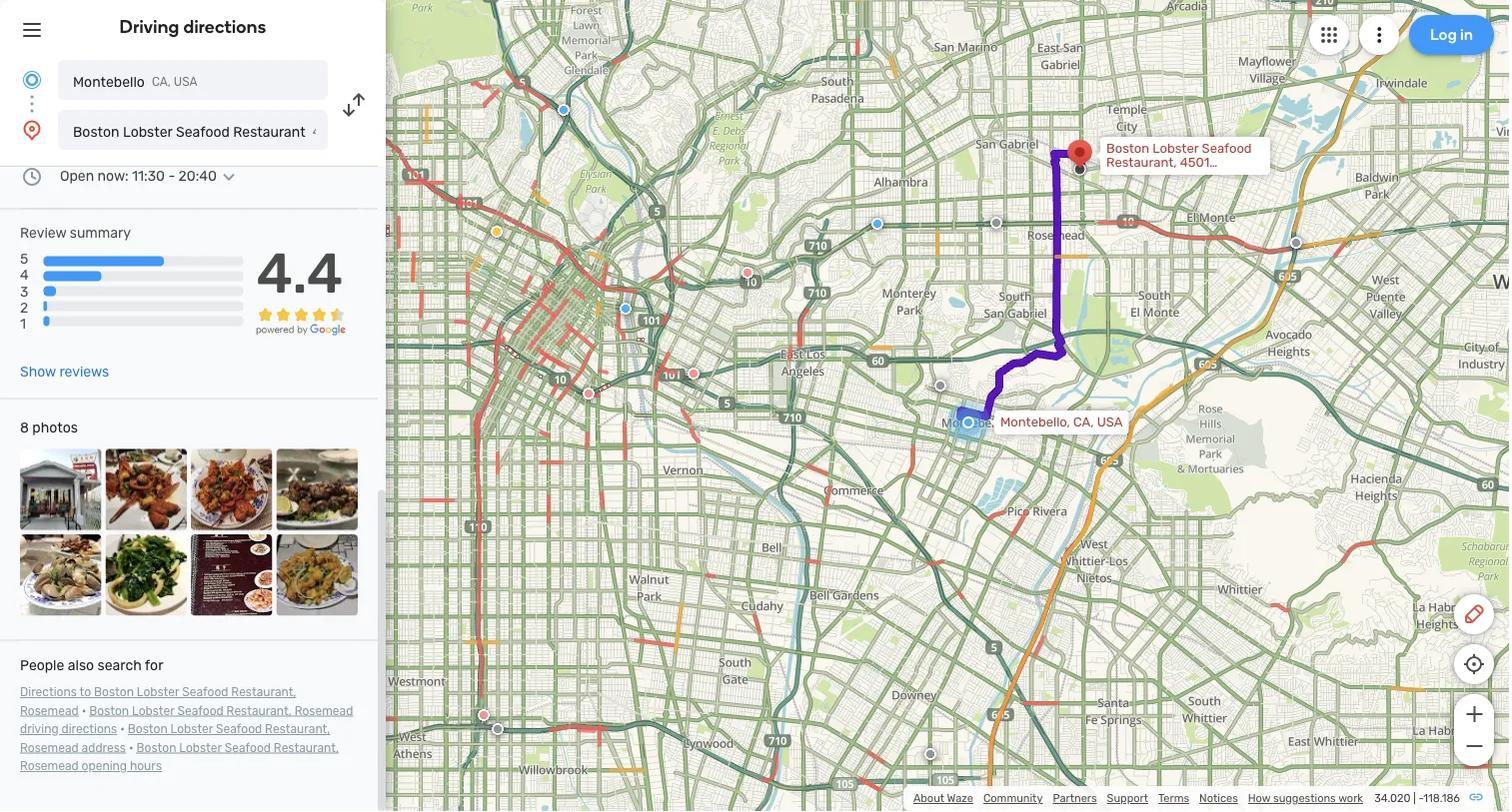 Task type: describe. For each thing, give the bounding box(es) containing it.
current location image
[[20, 68, 44, 92]]

open now: 11:30 - 20:40
[[60, 168, 217, 184]]

terms
[[1158, 792, 1189, 806]]

boston lobster seafood restaurant, rosemead opening hours
[[20, 741, 339, 774]]

pencil image
[[1462, 603, 1486, 627]]

boston lobster seafood restaurant, rosemead opening hours link
[[20, 741, 339, 774]]

terms link
[[1158, 792, 1189, 806]]

4.4
[[256, 240, 343, 306]]

1 vertical spatial -
[[1419, 792, 1424, 806]]

montebello,
[[1000, 415, 1070, 430]]

show reviews
[[20, 364, 109, 380]]

for
[[145, 658, 163, 674]]

show
[[20, 364, 56, 380]]

how suggestions work link
[[1248, 792, 1363, 806]]

restaurant
[[233, 123, 306, 140]]

image 2 of boston lobster seafood restaurant, rosemead image
[[105, 449, 187, 531]]

1 vertical spatial accident image
[[492, 724, 504, 736]]

0 vertical spatial accident image
[[991, 217, 1002, 229]]

3
[[20, 283, 28, 300]]

image 1 of boston lobster seafood restaurant, rosemead image
[[20, 449, 101, 531]]

about waze community partners support terms notices how suggestions work
[[914, 792, 1363, 806]]

boston lobster seafood restaurant, rosemead address
[[20, 723, 330, 755]]

open
[[60, 168, 94, 184]]

image 4 of boston lobster seafood restaurant, rosemead image
[[276, 449, 358, 531]]

ca, for montebello,
[[1073, 415, 1094, 430]]

usa for montebello,
[[1097, 415, 1123, 430]]

|
[[1413, 792, 1416, 806]]

boston for boston lobster seafood restaurant, rosemead opening hours
[[136, 741, 176, 755]]

now:
[[98, 168, 129, 184]]

lobster inside directions to boston lobster seafood restaurant, rosemead
[[137, 686, 179, 700]]

how
[[1248, 792, 1271, 806]]

montebello ca, usa
[[73, 73, 197, 90]]

lobster for boston lobster seafood restaurant
[[123, 123, 172, 140]]

open now: 11:30 - 20:40 button
[[60, 168, 241, 184]]

1
[[20, 315, 26, 332]]

clock image
[[20, 164, 44, 188]]

8
[[20, 420, 29, 436]]

montebello
[[73, 73, 145, 90]]

rosemead for boston lobster seafood restaurant, rosemead address
[[20, 741, 79, 755]]

support link
[[1107, 792, 1148, 806]]

usa for montebello
[[174, 75, 197, 89]]

rosemead inside directions to boston lobster seafood restaurant, rosemead
[[20, 704, 79, 718]]

summary
[[70, 225, 131, 241]]

lobster for boston lobster seafood restaurant, rosemead address
[[171, 723, 213, 737]]

reviews
[[59, 364, 109, 380]]

restaurant, for boston lobster seafood restaurant, rosemead address
[[265, 723, 330, 737]]

lobster for boston lobster seafood restaurant, rosemead driving directions
[[132, 704, 174, 718]]

about waze link
[[914, 792, 973, 806]]

8 photos
[[20, 420, 78, 436]]

link image
[[1468, 790, 1484, 806]]

ca, for montebello
[[152, 75, 171, 89]]

police image
[[872, 218, 884, 230]]

34.020
[[1374, 792, 1411, 806]]

restaurant, inside directions to boston lobster seafood restaurant, rosemead
[[231, 686, 296, 700]]

5 4 3 2 1
[[20, 251, 29, 332]]

people
[[20, 658, 64, 674]]

driving
[[20, 723, 59, 737]]

20:40
[[179, 168, 217, 184]]

lobster for boston lobster seafood restaurant, rosemead opening hours
[[179, 741, 222, 755]]

driving
[[120, 16, 179, 37]]

search
[[97, 658, 142, 674]]

image 7 of boston lobster seafood restaurant, rosemead image
[[191, 535, 272, 616]]

partners
[[1053, 792, 1097, 806]]

boston lobster seafood restaurant, rosemead address link
[[20, 723, 330, 755]]

directions
[[20, 686, 77, 700]]

2 vertical spatial accident image
[[925, 749, 937, 761]]



Task type: vqa. For each thing, say whether or not it's contained in the screenshot.
CREST for Drive
no



Task type: locate. For each thing, give the bounding box(es) containing it.
rosemead
[[20, 704, 79, 718], [295, 704, 353, 718], [20, 741, 79, 755], [20, 760, 79, 774]]

boston for boston lobster seafood restaurant, rosemead address
[[128, 723, 168, 737]]

seafood up the 20:40 on the left of the page
[[176, 123, 230, 140]]

0 vertical spatial police image
[[558, 104, 570, 116]]

seafood up boston lobster seafood restaurant, rosemead address
[[177, 704, 224, 718]]

lobster inside boston lobster seafood restaurant, rosemead address
[[171, 723, 213, 737]]

restaurant,
[[231, 686, 296, 700], [226, 704, 292, 718], [265, 723, 330, 737], [274, 741, 339, 755]]

1 vertical spatial directions
[[61, 723, 117, 737]]

- right |
[[1419, 792, 1424, 806]]

montebello, ca, usa
[[1000, 415, 1123, 430]]

boston inside boston lobster seafood restaurant, rosemead address
[[128, 723, 168, 737]]

lobster up boston lobster seafood restaurant, rosemead address
[[132, 704, 174, 718]]

0 horizontal spatial directions
[[61, 723, 117, 737]]

lobster up 11:30
[[123, 123, 172, 140]]

image 6 of boston lobster seafood restaurant, rosemead image
[[105, 535, 187, 616]]

boston inside directions to boston lobster seafood restaurant, rosemead
[[94, 686, 134, 700]]

driving directions
[[120, 16, 266, 37]]

usa
[[174, 75, 197, 89], [1097, 415, 1123, 430]]

boston up now:
[[73, 123, 119, 140]]

ca, right the montebello
[[152, 75, 171, 89]]

0 horizontal spatial accident image
[[492, 724, 504, 736]]

waze
[[947, 792, 973, 806]]

4
[[20, 267, 29, 284]]

directions right driving
[[183, 16, 266, 37]]

- right 11:30
[[168, 168, 175, 184]]

ca, inside the montebello ca, usa
[[152, 75, 171, 89]]

0 vertical spatial usa
[[174, 75, 197, 89]]

1 horizontal spatial ca,
[[1073, 415, 1094, 430]]

rosemead for boston lobster seafood restaurant, rosemead driving directions
[[295, 704, 353, 718]]

directions
[[183, 16, 266, 37], [61, 723, 117, 737]]

chevron down image
[[217, 168, 241, 184]]

boston inside button
[[73, 123, 119, 140]]

image 5 of boston lobster seafood restaurant, rosemead image
[[20, 535, 101, 616]]

usa up boston lobster seafood restaurant button
[[174, 75, 197, 89]]

boston
[[73, 123, 119, 140], [94, 686, 134, 700], [89, 704, 129, 718], [128, 723, 168, 737], [136, 741, 176, 755]]

boston lobster seafood restaurant, rosemead driving directions
[[20, 704, 353, 737]]

1 horizontal spatial directions
[[183, 16, 266, 37]]

2
[[20, 299, 28, 316]]

restaurant, for boston lobster seafood restaurant, rosemead driving directions
[[226, 704, 292, 718]]

0 vertical spatial -
[[168, 168, 175, 184]]

about
[[914, 792, 945, 806]]

seafood for boston lobster seafood restaurant, rosemead driving directions
[[177, 704, 224, 718]]

people also search for
[[20, 658, 163, 674]]

1 horizontal spatial police image
[[620, 303, 632, 315]]

to
[[79, 686, 91, 700]]

lobster inside boston lobster seafood restaurant, rosemead opening hours
[[179, 741, 222, 755]]

location image
[[20, 118, 44, 142]]

0 vertical spatial ca,
[[152, 75, 171, 89]]

work
[[1338, 792, 1363, 806]]

lobster inside boston lobster seafood restaurant, rosemead driving directions
[[132, 704, 174, 718]]

-
[[168, 168, 175, 184], [1419, 792, 1424, 806]]

seafood inside button
[[176, 123, 230, 140]]

boston lobster seafood restaurant, rosemead driving directions link
[[20, 704, 353, 737]]

1 vertical spatial accident image
[[935, 380, 947, 392]]

boston lobster seafood restaurant button
[[58, 110, 328, 150]]

hazard image
[[491, 226, 503, 238]]

0 vertical spatial directions
[[183, 16, 266, 37]]

usa right montebello, on the right bottom of page
[[1097, 415, 1123, 430]]

image 3 of boston lobster seafood restaurant, rosemead image
[[191, 449, 272, 531]]

boston down search
[[94, 686, 134, 700]]

lobster down for
[[137, 686, 179, 700]]

0 horizontal spatial -
[[168, 168, 175, 184]]

0 horizontal spatial ca,
[[152, 75, 171, 89]]

0 horizontal spatial usa
[[174, 75, 197, 89]]

also
[[68, 658, 94, 674]]

seafood inside boston lobster seafood restaurant, rosemead driving directions
[[177, 704, 224, 718]]

restaurant, inside boston lobster seafood restaurant, rosemead address
[[265, 723, 330, 737]]

seafood down boston lobster seafood restaurant, rosemead driving directions link
[[225, 741, 271, 755]]

suggestions
[[1273, 792, 1336, 806]]

boston for boston lobster seafood restaurant
[[73, 123, 119, 140]]

support
[[1107, 792, 1148, 806]]

zoom in image
[[1462, 703, 1487, 727]]

0 horizontal spatial police image
[[558, 104, 570, 116]]

restaurant, inside boston lobster seafood restaurant, rosemead driving directions
[[226, 704, 292, 718]]

review
[[20, 225, 66, 241]]

boston inside boston lobster seafood restaurant, rosemead driving directions
[[89, 704, 129, 718]]

lobster inside button
[[123, 123, 172, 140]]

community
[[983, 792, 1043, 806]]

5
[[20, 251, 28, 267]]

1 horizontal spatial -
[[1419, 792, 1424, 806]]

1 horizontal spatial usa
[[1097, 415, 1123, 430]]

boston lobster seafood restaurant
[[73, 123, 306, 140]]

boston inside boston lobster seafood restaurant, rosemead opening hours
[[136, 741, 176, 755]]

directions to boston lobster seafood restaurant, rosemead link
[[20, 686, 296, 718]]

notices link
[[1199, 792, 1238, 806]]

seafood inside boston lobster seafood restaurant, rosemead opening hours
[[225, 741, 271, 755]]

seafood up boston lobster seafood restaurant, rosemead driving directions
[[182, 686, 228, 700]]

lobster up the boston lobster seafood restaurant, rosemead opening hours link
[[171, 723, 213, 737]]

police image
[[558, 104, 570, 116], [620, 303, 632, 315]]

boston up "hours"
[[136, 741, 176, 755]]

opening
[[82, 760, 127, 774]]

hours
[[130, 760, 162, 774]]

directions to boston lobster seafood restaurant, rosemead
[[20, 686, 296, 718]]

boston for boston lobster seafood restaurant, rosemead driving directions
[[89, 704, 129, 718]]

seafood for boston lobster seafood restaurant, rosemead address
[[216, 723, 262, 737]]

accident image
[[1290, 237, 1302, 249], [492, 724, 504, 736]]

seafood inside boston lobster seafood restaurant, rosemead address
[[216, 723, 262, 737]]

boston down to
[[89, 704, 129, 718]]

zoom out image
[[1462, 735, 1487, 759]]

image 8 of boston lobster seafood restaurant, rosemead image
[[276, 535, 358, 616]]

photos
[[32, 420, 78, 436]]

ca, right montebello, on the right bottom of page
[[1073, 415, 1094, 430]]

seafood for boston lobster seafood restaurant
[[176, 123, 230, 140]]

1 vertical spatial ca,
[[1073, 415, 1094, 430]]

seafood
[[176, 123, 230, 140], [182, 686, 228, 700], [177, 704, 224, 718], [216, 723, 262, 737], [225, 741, 271, 755]]

118.186
[[1424, 792, 1460, 806]]

directions inside boston lobster seafood restaurant, rosemead driving directions
[[61, 723, 117, 737]]

1 vertical spatial usa
[[1097, 415, 1123, 430]]

rosemead inside boston lobster seafood restaurant, rosemead address
[[20, 741, 79, 755]]

restaurant, for boston lobster seafood restaurant, rosemead opening hours
[[274, 741, 339, 755]]

11:30
[[132, 168, 165, 184]]

usa inside the montebello ca, usa
[[174, 75, 197, 89]]

review summary
[[20, 225, 131, 241]]

community link
[[983, 792, 1043, 806]]

ca,
[[152, 75, 171, 89], [1073, 415, 1094, 430]]

rosemead inside boston lobster seafood restaurant, rosemead driving directions
[[295, 704, 353, 718]]

seafood inside directions to boston lobster seafood restaurant, rosemead
[[182, 686, 228, 700]]

address
[[82, 741, 126, 755]]

accident image
[[991, 217, 1002, 229], [935, 380, 947, 392], [925, 749, 937, 761]]

rosemead for boston lobster seafood restaurant, rosemead opening hours
[[20, 760, 79, 774]]

boston down directions to boston lobster seafood restaurant, rosemead link
[[128, 723, 168, 737]]

road closed image
[[742, 267, 754, 279], [688, 368, 700, 380], [583, 388, 595, 400], [478, 710, 490, 722]]

1 horizontal spatial accident image
[[1290, 237, 1302, 249]]

seafood for boston lobster seafood restaurant, rosemead opening hours
[[225, 741, 271, 755]]

restaurant, inside boston lobster seafood restaurant, rosemead opening hours
[[274, 741, 339, 755]]

0 vertical spatial accident image
[[1290, 237, 1302, 249]]

1 vertical spatial police image
[[620, 303, 632, 315]]

seafood up the boston lobster seafood restaurant, rosemead opening hours link
[[216, 723, 262, 737]]

partners link
[[1053, 792, 1097, 806]]

lobster
[[123, 123, 172, 140], [137, 686, 179, 700], [132, 704, 174, 718], [171, 723, 213, 737], [179, 741, 222, 755]]

directions up 'address'
[[61, 723, 117, 737]]

34.020 | -118.186
[[1374, 792, 1460, 806]]

lobster down boston lobster seafood restaurant, rosemead driving directions
[[179, 741, 222, 755]]

notices
[[1199, 792, 1238, 806]]

rosemead inside boston lobster seafood restaurant, rosemead opening hours
[[20, 760, 79, 774]]



